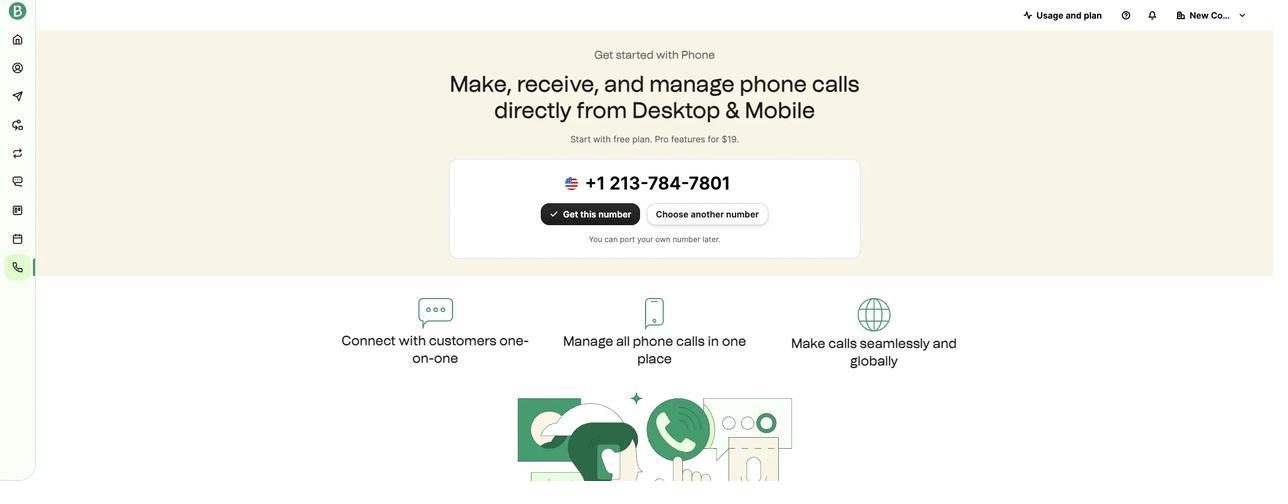 Task type: vqa. For each thing, say whether or not it's contained in the screenshot.
type in the button
no



Task type: locate. For each thing, give the bounding box(es) containing it.
choose
[[656, 209, 689, 220]]

phone
[[740, 71, 807, 97], [633, 334, 674, 350]]

2 vertical spatial and
[[933, 336, 957, 352]]

0 vertical spatial phone
[[740, 71, 807, 97]]

one
[[722, 334, 747, 350], [434, 351, 458, 367]]

get inside button
[[563, 209, 578, 220]]

started
[[616, 48, 654, 61]]

one-
[[500, 333, 529, 349]]

your
[[637, 235, 654, 244]]

with left phone
[[656, 48, 679, 61]]

0 horizontal spatial with
[[399, 333, 426, 349]]

make calls seamlessly and globally
[[792, 336, 957, 369]]

784-
[[648, 173, 689, 194]]

number right another
[[726, 209, 759, 220]]

new company button
[[1168, 4, 1256, 26]]

us image
[[566, 177, 585, 190]]

you can port your own number later.
[[589, 235, 721, 244]]

0 horizontal spatial number
[[599, 209, 632, 220]]

start with free plan. pro features for $19.
[[571, 134, 739, 145]]

2 horizontal spatial and
[[1066, 10, 1082, 21]]

get started with phone
[[595, 48, 715, 61]]

choose another number button
[[647, 204, 769, 226]]

one right in
[[722, 334, 747, 350]]

$19.
[[722, 134, 739, 145]]

get left this
[[563, 209, 578, 220]]

0 vertical spatial and
[[1066, 10, 1082, 21]]

get for get this number
[[563, 209, 578, 220]]

usage and plan button
[[1015, 4, 1111, 26]]

2 horizontal spatial number
[[726, 209, 759, 220]]

1 vertical spatial phone
[[633, 334, 674, 350]]

0 vertical spatial one
[[722, 334, 747, 350]]

calls
[[812, 71, 860, 97], [677, 334, 705, 350], [829, 336, 857, 352]]

&
[[726, 97, 740, 123]]

and right seamlessly
[[933, 336, 957, 352]]

and
[[1066, 10, 1082, 21], [605, 71, 645, 97], [933, 336, 957, 352]]

get
[[595, 48, 614, 61], [563, 209, 578, 220]]

1 horizontal spatial and
[[933, 336, 957, 352]]

later.
[[703, 235, 721, 244]]

number up can
[[599, 209, 632, 220]]

0 vertical spatial get
[[595, 48, 614, 61]]

phone
[[682, 48, 715, 61]]

choose another number
[[656, 209, 759, 220]]

number
[[599, 209, 632, 220], [726, 209, 759, 220], [673, 235, 701, 244]]

1 horizontal spatial phone
[[740, 71, 807, 97]]

number inside button
[[726, 209, 759, 220]]

in
[[708, 334, 719, 350]]

0 horizontal spatial one
[[434, 351, 458, 367]]

get this number button
[[541, 204, 640, 226]]

one inside connect with customers one- on-one
[[434, 351, 458, 367]]

and inside button
[[1066, 10, 1082, 21]]

1 horizontal spatial get
[[595, 48, 614, 61]]

0 horizontal spatial get
[[563, 209, 578, 220]]

1 vertical spatial and
[[605, 71, 645, 97]]

number right own
[[673, 235, 701, 244]]

make
[[792, 336, 826, 352]]

globally
[[851, 353, 898, 369]]

2 vertical spatial with
[[399, 333, 426, 349]]

plan.
[[633, 134, 653, 145]]

and down started
[[605, 71, 645, 97]]

1 vertical spatial get
[[563, 209, 578, 220]]

company
[[1212, 10, 1252, 21]]

number inside button
[[599, 209, 632, 220]]

with inside connect with customers one- on-one
[[399, 333, 426, 349]]

connect
[[342, 333, 396, 349]]

for
[[708, 134, 720, 145]]

with left the free
[[594, 134, 611, 145]]

one inside manage all phone calls in one place
[[722, 334, 747, 350]]

1 vertical spatial one
[[434, 351, 458, 367]]

1 vertical spatial with
[[594, 134, 611, 145]]

one down customers
[[434, 351, 458, 367]]

1 horizontal spatial with
[[594, 134, 611, 145]]

2 horizontal spatial with
[[656, 48, 679, 61]]

with up on-
[[399, 333, 426, 349]]

make, receive, and manage phone calls directly from desktop & mobile
[[450, 71, 860, 123]]

1 horizontal spatial one
[[722, 334, 747, 350]]

get left started
[[595, 48, 614, 61]]

usage and plan
[[1037, 10, 1103, 21]]

with
[[656, 48, 679, 61], [594, 134, 611, 145], [399, 333, 426, 349]]

seamlessly
[[860, 336, 930, 352]]

new company
[[1190, 10, 1252, 21]]

this
[[581, 209, 597, 220]]

all
[[617, 334, 630, 350]]

0 horizontal spatial phone
[[633, 334, 674, 350]]

213-
[[610, 173, 648, 194]]

manage
[[563, 334, 614, 350]]

and left plan
[[1066, 10, 1082, 21]]

0 horizontal spatial and
[[605, 71, 645, 97]]

usage
[[1037, 10, 1064, 21]]



Task type: describe. For each thing, give the bounding box(es) containing it.
port
[[620, 235, 635, 244]]

own
[[656, 235, 671, 244]]

number for choose another number
[[726, 209, 759, 220]]

calls inside make, receive, and manage phone calls directly from desktop & mobile
[[812, 71, 860, 97]]

number for get this number
[[599, 209, 632, 220]]

directly
[[494, 97, 572, 123]]

can
[[605, 235, 618, 244]]

you
[[589, 235, 603, 244]]

pro
[[655, 134, 669, 145]]

phone inside make, receive, and manage phone calls directly from desktop & mobile
[[740, 71, 807, 97]]

receive,
[[517, 71, 600, 97]]

connect with customers one- on-one
[[342, 333, 529, 367]]

0 vertical spatial with
[[656, 48, 679, 61]]

manage all phone calls in one place
[[563, 334, 747, 367]]

mobile
[[745, 97, 816, 123]]

7801
[[689, 173, 731, 194]]

with for plan.
[[594, 134, 611, 145]]

calls inside "make calls seamlessly and globally"
[[829, 336, 857, 352]]

and inside "make calls seamlessly and globally"
[[933, 336, 957, 352]]

manage
[[650, 71, 735, 97]]

place
[[638, 351, 672, 367]]

one for in
[[722, 334, 747, 350]]

+1
[[585, 173, 606, 194]]

another
[[691, 209, 724, 220]]

features
[[671, 134, 706, 145]]

calls inside manage all phone calls in one place
[[677, 334, 705, 350]]

start
[[571, 134, 591, 145]]

from
[[577, 97, 627, 123]]

new
[[1190, 10, 1209, 21]]

make,
[[450, 71, 512, 97]]

get for get started with phone
[[595, 48, 614, 61]]

1 horizontal spatial number
[[673, 235, 701, 244]]

and inside make, receive, and manage phone calls directly from desktop & mobile
[[605, 71, 645, 97]]

+1 213-784-7801
[[585, 173, 731, 194]]

free
[[614, 134, 630, 145]]

get this number
[[563, 209, 632, 220]]

one for on-
[[434, 351, 458, 367]]

on-
[[413, 351, 434, 367]]

with for one-
[[399, 333, 426, 349]]

plan
[[1084, 10, 1103, 21]]

customers
[[429, 333, 497, 349]]

desktop
[[632, 97, 721, 123]]

phone inside manage all phone calls in one place
[[633, 334, 674, 350]]



